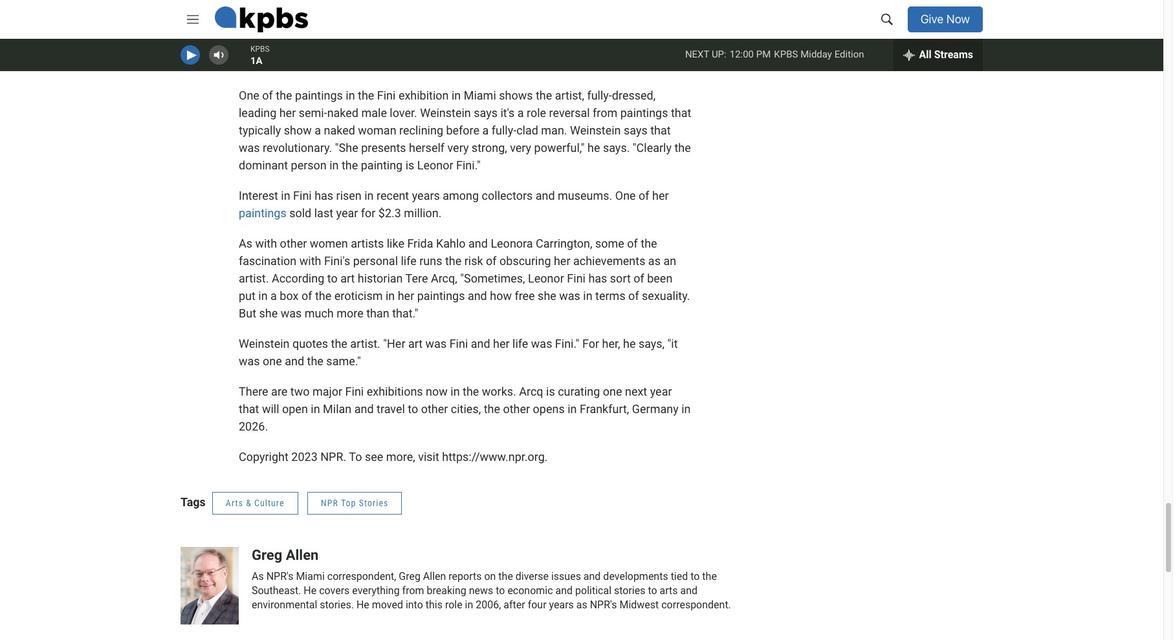 Task type: vqa. For each thing, say whether or not it's contained in the screenshot.
artist,
yes



Task type: describe. For each thing, give the bounding box(es) containing it.
clad
[[517, 124, 539, 137]]

midwest
[[620, 599, 659, 612]]

artist. inside as with other women artists like frida kahlo and leonora carrington, some of the fascination with fini's personal life runs the risk of obscuring her achievements as an artist. according to art historian tere arcq, "sometimes, leonor fini has sort of been put in a box of the eroticism in her paintings and how free she was in terms of sexuality. but she was much more than that."
[[239, 272, 269, 286]]

0 horizontal spatial greg
[[252, 548, 282, 564]]

to right tied
[[691, 571, 700, 583]]

her right "by"
[[441, 24, 457, 37]]

miami inside as npr's miami correspondent, greg allen reports on the diverse issues and developments tied to the southeast. he covers everything from breaking news to economic and political stories to arts and environmental stories. he moved into this role in 2006, after four years as npr's midwest correspondent.
[[296, 571, 325, 583]]

approach
[[507, 0, 555, 2]]

"her
[[383, 337, 406, 351]]

midday
[[801, 49, 832, 60]]

"she
[[335, 141, 358, 155]]

correspondent.
[[662, 599, 731, 612]]

according
[[272, 272, 324, 286]]

the right on
[[499, 571, 513, 583]]

person
[[291, 159, 327, 172]]

moved
[[372, 599, 403, 612]]

the down "quotes"
[[307, 355, 324, 369]]

the up same."
[[331, 337, 348, 351]]

presents
[[361, 141, 406, 155]]

diverse
[[516, 571, 549, 583]]

as for as with other women artists like frida kahlo and leonora carrington, some of the fascination with fini's personal life runs the risk of obscuring her achievements as an artist. according to art historian tere arcq, "sometimes, leonor fini has sort of been put in a box of the eroticism in her paintings and how free she was in terms of sexuality. but she was much more than that."
[[239, 237, 252, 251]]

there are two major fini exhibitions now in the works. arcq is curating one next year that will open in milan and travel to other cities, the other opens in frankfurt, germany in 2026.
[[239, 385, 691, 434]]

from inside as npr's miami correspondent, greg allen reports on the diverse issues and developments tied to the southeast. he covers everything from breaking news to economic and political stories to arts and environmental stories. he moved into this role in 2006, after four years as npr's midwest correspondent.
[[402, 585, 424, 597]]

in right put
[[259, 290, 268, 303]]

in down identity
[[619, 6, 628, 20]]

women down effort
[[302, 58, 340, 72]]

interest in fini has risen in recent years among collectors and museums. one of her paintings sold last year for $2.3 million.
[[239, 189, 669, 220]]

to
[[349, 451, 362, 464]]

leonor inside "one of the paintings in the fini exhibition in miami shows the artist, fully-dressed, leading her semi-naked male lover. weinstein says it's a role reversal from paintings that typically show a naked woman reclining before a fully-clad man. weinstein says that was revolutionary. "she presents herself very strong, very powerful," he says. "clearly the dominant person in the painting is leonor fini.""
[[417, 159, 454, 172]]

artist. inside weinstein quotes the artist. "her art was fini and her life was fini." for her, he says, "it was one and the same."
[[350, 337, 381, 351]]

says,
[[639, 337, 665, 351]]

obscuring
[[500, 255, 551, 268]]

same."
[[326, 355, 361, 369]]

top
[[341, 499, 356, 509]]

arts & culture
[[226, 499, 285, 509]]

a down semi-
[[315, 124, 321, 137]]

the up much
[[315, 290, 332, 303]]

of up "sometimes,
[[486, 255, 497, 268]]

was up arcq
[[531, 337, 552, 351]]

dominant
[[239, 159, 288, 172]]

fini inside weinstein quotes the artist. "her art was fini and her life was fini." for her, he says, "it was one and the same."
[[450, 337, 468, 351]]

identity
[[610, 0, 648, 2]]

1 horizontal spatial says
[[474, 106, 498, 120]]

the up cities, on the bottom of page
[[463, 385, 479, 399]]

2 horizontal spatial says
[[624, 124, 648, 137]]

risen
[[336, 189, 362, 203]]

will
[[262, 403, 279, 416]]

her inside weinstein quotes the artist. "her art was fini and her life was fini." for her, he says, "it was one and the same."
[[493, 337, 510, 351]]

role inside as npr's miami correspondent, greg allen reports on the diverse issues and developments tied to the southeast. he covers everything from breaking news to economic and political stories to arts and environmental stories. he moved into this role in 2006, after four years as npr's midwest correspondent.
[[445, 599, 463, 612]]

as with other women artists like frida kahlo and leonora carrington, some of the fascination with fini's personal life runs the risk of obscuring her achievements as an artist. according to art historian tere arcq, "sometimes, leonor fini has sort of been put in a box of the eroticism in her paintings and how free she was in terms of sexuality. but she was much more than that."
[[239, 237, 690, 321]]

the down "she at left
[[342, 159, 358, 172]]

among
[[443, 189, 479, 203]]

man.
[[541, 124, 567, 137]]

on
[[484, 571, 496, 583]]

tags
[[181, 496, 206, 510]]

is inside there are two major fini exhibitions now in the works. arcq is curating one next year that will open in milan and travel to other cities, the other opens in frankfurt, germany in 2026.
[[546, 385, 555, 399]]

in down "she at left
[[330, 159, 339, 172]]

year inside interest in fini has risen in recent years among collectors and museums. one of her paintings sold last year for $2.3 million.
[[336, 207, 358, 220]]

recent
[[377, 189, 409, 203]]

1 vertical spatial fully-
[[492, 124, 517, 137]]

next
[[625, 385, 648, 399]]

up:
[[712, 49, 727, 60]]

and up political
[[584, 571, 601, 583]]

paintings up semi-
[[295, 89, 343, 103]]

fluid."
[[583, 58, 611, 72]]

in up 'exhibition'
[[438, 58, 447, 72]]

and down issues
[[556, 585, 573, 597]]

has inside interest in fini has risen in recent years among collectors and museums. one of her paintings sold last year for $2.3 million.
[[315, 189, 333, 203]]

her left paintings.
[[450, 58, 466, 72]]

12:00
[[730, 49, 754, 60]]

$2.3
[[379, 207, 401, 220]]

of right box
[[302, 290, 312, 303]]

arts
[[226, 499, 243, 509]]

in right 'exhibition'
[[452, 89, 461, 103]]

life inside weinstein quotes the artist. "her art was fini and her life was fini." for her, he says, "it was one and the same."
[[513, 337, 528, 351]]

persistent player play button image
[[187, 49, 197, 62]]

persistent player volume button image
[[213, 48, 227, 62]]

her right kidnap at the top of the page
[[544, 24, 561, 37]]

her down "approach"
[[553, 6, 570, 20]]

of right some
[[628, 237, 638, 251]]

strong,
[[472, 141, 507, 155]]

tied
[[671, 571, 688, 583]]

2 "you from the left
[[491, 41, 514, 55]]

revolutionary.
[[263, 141, 332, 155]]

and down "quotes"
[[285, 355, 304, 369]]

her inside "one of the paintings in the fini exhibition in miami shows the artist, fully-dressed, leading her semi-naked male lover. weinstein says it's a role reversal from paintings that typically show a naked woman reclining before a fully-clad man. weinstein says that was revolutionary. "she presents herself very strong, very powerful," he says. "clearly the dominant person in the painting is leonor fini.""
[[279, 106, 296, 120]]

1 horizontal spatial other
[[421, 403, 448, 416]]

artists
[[351, 237, 384, 251]]

and inside souhami says fini's progressive, radical at the time, approach to gender identity stemmed from her childhood. fini said her mother disguised her as a boy in her early years in an effort to evade attempts by her father to kidnap her in a custody dispute. "you can see that in her painting," souhami says. "you can see men that look like women and women that look like men in her paintings. so, it's very fluid."
[[280, 58, 299, 72]]

paintings down dressed,
[[621, 106, 668, 120]]

exhibitions
[[367, 385, 423, 399]]

1 vertical spatial naked
[[324, 124, 355, 137]]

box
[[280, 290, 299, 303]]

he inside "one of the paintings in the fini exhibition in miami shows the artist, fully-dressed, leading her semi-naked male lover. weinstein says it's a role reversal from paintings that typically show a naked woman reclining before a fully-clad man. weinstein says that was revolutionary. "she presents herself very strong, very powerful," he says. "clearly the dominant person in the painting is leonor fini.""
[[588, 141, 600, 155]]

dispute.
[[629, 24, 670, 37]]

greg inside as npr's miami correspondent, greg allen reports on the diverse issues and developments tied to the southeast. he covers everything from breaking news to economic and political stories to arts and environmental stories. he moved into this role in 2006, after four years as npr's midwest correspondent.
[[399, 571, 421, 583]]

and up risk
[[469, 237, 488, 251]]

now
[[426, 385, 448, 399]]

sort
[[610, 272, 631, 286]]

male
[[362, 106, 387, 120]]

developments
[[604, 571, 669, 583]]

progressive,
[[343, 0, 406, 2]]

of down sort
[[629, 290, 639, 303]]

in down gender
[[564, 24, 573, 37]]

her up 'that."'
[[398, 290, 414, 303]]

disguised
[[500, 6, 550, 20]]

next up: 12:00 pm kpbs midday edition
[[685, 49, 865, 60]]

paintings inside interest in fini has risen in recent years among collectors and museums. one of her paintings sold last year for $2.3 million.
[[239, 207, 287, 220]]

fini inside as with other women artists like frida kahlo and leonora carrington, some of the fascination with fini's personal life runs the risk of obscuring her achievements as an artist. according to art historian tere arcq, "sometimes, leonor fini has sort of been put in a box of the eroticism in her paintings and how free she was in terms of sexuality. but she was much more than that."
[[567, 272, 586, 286]]

fini." inside "one of the paintings in the fini exhibition in miami shows the artist, fully-dressed, leading her semi-naked male lover. weinstein says it's a role reversal from paintings that typically show a naked woman reclining before a fully-clad man. weinstein says that was revolutionary. "she presents herself very strong, very powerful," he says. "clearly the dominant person in the painting is leonor fini.""
[[456, 159, 481, 172]]

of right sort
[[634, 272, 645, 286]]

before
[[446, 124, 480, 137]]

0 vertical spatial look
[[609, 41, 631, 55]]

runs
[[420, 255, 442, 268]]

more,
[[386, 451, 415, 464]]

sold
[[289, 207, 312, 220]]

to left gender
[[558, 0, 569, 2]]

opens
[[533, 403, 565, 416]]

0 horizontal spatial kpbs
[[251, 45, 270, 54]]

one inside there are two major fini exhibitions now in the works. arcq is curating one next year that will open in milan and travel to other cities, the other opens in frankfurt, germany in 2026.
[[603, 385, 622, 399]]

free
[[515, 290, 535, 303]]

0 horizontal spatial with
[[255, 237, 277, 251]]

1 horizontal spatial npr's
[[590, 599, 617, 612]]

fini inside interest in fini has risen in recent years among collectors and museums. one of her paintings sold last year for $2.3 million.
[[293, 189, 312, 203]]

the up been
[[641, 237, 657, 251]]

news
[[469, 585, 493, 597]]

has inside as with other women artists like frida kahlo and leonora carrington, some of the fascination with fini's personal life runs the risk of obscuring her achievements as an artist. according to art historian tere arcq, "sometimes, leonor fini has sort of been put in a box of the eroticism in her paintings and how free she was in terms of sexuality. but she was much more than that."
[[589, 272, 607, 286]]

1 horizontal spatial see
[[365, 451, 383, 464]]

1 horizontal spatial with
[[300, 255, 321, 268]]

0 horizontal spatial souhami
[[239, 0, 285, 2]]

kpbs 1a
[[251, 45, 270, 67]]

reclining
[[399, 124, 443, 137]]

in down stemmed
[[270, 24, 279, 37]]

to right effort
[[329, 24, 340, 37]]

kidnap
[[507, 24, 541, 37]]

all streams
[[920, 48, 974, 61]]

in inside as npr's miami correspondent, greg allen reports on the diverse issues and developments tied to the southeast. he covers everything from breaking news to economic and political stories to arts and environmental stories. he moved into this role in 2006, after four years as npr's midwest correspondent.
[[465, 599, 473, 612]]

by
[[426, 24, 438, 37]]

for
[[583, 337, 600, 351]]

1 vertical spatial men
[[412, 58, 435, 72]]

as npr's miami correspondent, greg allen reports on the diverse issues and developments tied to the southeast. he covers everything from breaking news to economic and political stories to arts and environmental stories. he moved into this role in 2006, after four years as npr's midwest correspondent.
[[252, 571, 731, 612]]

eroticism
[[334, 290, 383, 303]]

to down on
[[496, 585, 505, 597]]

in down childhood.
[[331, 41, 341, 55]]

a down gender
[[588, 6, 594, 20]]

0 horizontal spatial look
[[367, 58, 389, 72]]

in left terms
[[583, 290, 593, 303]]

there
[[239, 385, 268, 399]]

in up sold
[[281, 189, 290, 203]]

and down "sometimes,
[[468, 290, 487, 303]]

her down evade
[[344, 41, 360, 55]]

years inside souhami says fini's progressive, radical at the time, approach to gender identity stemmed from her childhood. fini said her mother disguised her as a boy in her early years in an effort to evade attempts by her father to kidnap her in a custody dispute. "you can see that in her painting," souhami says. "you can see men that look like women and women that look like men in her paintings. so, it's very fluid."
[[239, 24, 267, 37]]

says. inside souhami says fini's progressive, radical at the time, approach to gender identity stemmed from her childhood. fini said her mother disguised her as a boy in her early years in an effort to evade attempts by her father to kidnap her in a custody dispute. "you can see that in her painting," souhami says. "you can see men that look like women and women that look like men in her paintings. so, it's very fluid."
[[461, 41, 488, 55]]

greg allen
[[252, 548, 319, 564]]

as inside souhami says fini's progressive, radical at the time, approach to gender identity stemmed from her childhood. fini said her mother disguised her as a boy in her early years in an effort to evade attempts by her father to kidnap her in a custody dispute. "you can see that in her painting," souhami says. "you can see men that look like women and women that look like men in her paintings. so, it's very fluid."
[[573, 6, 585, 20]]

from inside souhami says fini's progressive, radical at the time, approach to gender identity stemmed from her childhood. fini said her mother disguised her as a boy in her early years in an effort to evade attempts by her father to kidnap her in a custody dispute. "you can see that in her painting," souhami says. "you can see men that look like women and women that look like men in her paintings. so, it's very fluid."
[[291, 6, 316, 20]]

more
[[337, 307, 364, 321]]

fini's inside as with other women artists like frida kahlo and leonora carrington, some of the fascination with fini's personal life runs the risk of obscuring her achievements as an artist. according to art historian tere arcq, "sometimes, leonor fini has sort of been put in a box of the eroticism in her paintings and how free she was in terms of sexuality. but she was much more than that."
[[324, 255, 350, 268]]

fini inside there are two major fini exhibitions now in the works. arcq is curating one next year that will open in milan and travel to other cities, the other opens in frankfurt, germany in 2026.
[[345, 385, 364, 399]]

and inside interest in fini has risen in recent years among collectors and museums. one of her paintings sold last year for $2.3 million.
[[536, 189, 555, 203]]

in up "she at left
[[346, 89, 355, 103]]

edition
[[835, 49, 865, 60]]

one inside interest in fini has risen in recent years among collectors and museums. one of her paintings sold last year for $2.3 million.
[[615, 189, 636, 203]]

so,
[[523, 58, 539, 72]]

https://www.npr.org.
[[442, 451, 548, 464]]

miami inside "one of the paintings in the fini exhibition in miami shows the artist, fully-dressed, leading her semi-naked male lover. weinstein says it's a role reversal from paintings that typically show a naked woman reclining before a fully-clad man. weinstein says that was revolutionary. "she presents herself very strong, very powerful," he says. "clearly the dominant person in the painting is leonor fini.""
[[464, 89, 496, 103]]

1 horizontal spatial kpbs
[[774, 49, 798, 60]]

streams
[[935, 48, 974, 61]]

pm
[[757, 49, 771, 60]]

semi-
[[299, 106, 327, 120]]

0 vertical spatial allen
[[286, 548, 319, 564]]

arts & culture link
[[212, 493, 298, 515]]

2026.
[[239, 420, 268, 434]]

women right the persistent player volume button 'image'
[[239, 58, 277, 72]]

reports
[[449, 571, 482, 583]]

a left custody
[[576, 24, 582, 37]]

fini's inside souhami says fini's progressive, radical at the time, approach to gender identity stemmed from her childhood. fini said her mother disguised her as a boy in her early years in an effort to evade attempts by her father to kidnap her in a custody dispute. "you can see that in her painting," souhami says. "you can see men that look like women and women that look like men in her paintings. so, it's very fluid."
[[314, 0, 340, 2]]

personal
[[353, 255, 398, 268]]

1 vertical spatial like
[[391, 58, 409, 72]]

carrington,
[[536, 237, 593, 251]]

put
[[239, 290, 256, 303]]

1 horizontal spatial she
[[538, 290, 557, 303]]

her down carrington,
[[554, 255, 571, 268]]

a up strong,
[[483, 124, 489, 137]]

the down works.
[[484, 403, 500, 416]]

in down curating
[[568, 403, 577, 416]]

of inside "one of the paintings in the fini exhibition in miami shows the artist, fully-dressed, leading her semi-naked male lover. weinstein says it's a role reversal from paintings that typically show a naked woman reclining before a fully-clad man. weinstein says that was revolutionary. "she presents herself very strong, very powerful," he says. "clearly the dominant person in the painting is leonor fini.""
[[262, 89, 273, 103]]

woman
[[358, 124, 397, 137]]

time,
[[478, 0, 504, 2]]

2 horizontal spatial other
[[503, 403, 530, 416]]

copyright
[[239, 451, 289, 464]]

1 horizontal spatial he
[[357, 599, 369, 612]]

to right father
[[494, 24, 504, 37]]

the up leading
[[276, 89, 292, 103]]

in down historian
[[386, 290, 395, 303]]

2 horizontal spatial see
[[539, 41, 557, 55]]



Task type: locate. For each thing, give the bounding box(es) containing it.
1 horizontal spatial weinstein
[[420, 106, 471, 120]]

0 horizontal spatial role
[[445, 599, 463, 612]]

was down typically
[[239, 141, 260, 155]]

very down before
[[448, 141, 469, 155]]

as
[[573, 6, 585, 20], [649, 255, 661, 268], [577, 599, 588, 612]]

painting,"
[[363, 41, 410, 55]]

her up show
[[279, 106, 296, 120]]

says up before
[[474, 106, 498, 120]]

with up 'fascination'
[[255, 237, 277, 251]]

1 horizontal spatial year
[[650, 385, 672, 399]]

1 horizontal spatial miami
[[464, 89, 496, 103]]

1 horizontal spatial role
[[527, 106, 546, 120]]

artist. up put
[[239, 272, 269, 286]]

art inside weinstein quotes the artist. "her art was fini and her life was fini." for her, he says, "it was one and the same."
[[408, 337, 423, 351]]

leonora
[[491, 237, 533, 251]]

in right open
[[311, 403, 320, 416]]

"you
[[239, 41, 262, 55], [491, 41, 514, 55]]

"you up paintings.
[[491, 41, 514, 55]]

1 horizontal spatial look
[[609, 41, 631, 55]]

0 vertical spatial as
[[239, 237, 252, 251]]

0 horizontal spatial miami
[[296, 571, 325, 583]]

environmental
[[252, 599, 317, 612]]

1 vertical spatial fini's
[[324, 255, 350, 268]]

life inside as with other women artists like frida kahlo and leonora carrington, some of the fascination with fini's personal life runs the risk of obscuring her achievements as an artist. according to art historian tere arcq, "sometimes, leonor fini has sort of been put in a box of the eroticism in her paintings and how free she was in terms of sexuality. but she was much more than that."
[[401, 255, 417, 268]]

weinstein down but on the left
[[239, 337, 290, 351]]

0 vertical spatial he
[[304, 585, 317, 597]]

lover.
[[390, 106, 417, 120]]

boy
[[597, 6, 616, 20]]

a
[[588, 6, 594, 20], [576, 24, 582, 37], [518, 106, 524, 120], [315, 124, 321, 137], [483, 124, 489, 137], [271, 290, 277, 303]]

and right collectors
[[536, 189, 555, 203]]

0 horizontal spatial from
[[291, 6, 316, 20]]

0 horizontal spatial fini."
[[456, 159, 481, 172]]

an inside as with other women artists like frida kahlo and leonora carrington, some of the fascination with fini's personal life runs the risk of obscuring her achievements as an artist. according to art historian tere arcq, "sometimes, leonor fini has sort of been put in a box of the eroticism in her paintings and how free she was in terms of sexuality. but she was much more than that."
[[664, 255, 677, 268]]

to inside as with other women artists like frida kahlo and leonora carrington, some of the fascination with fini's personal life runs the risk of obscuring her achievements as an artist. according to art historian tere arcq, "sometimes, leonor fini has sort of been put in a box of the eroticism in her paintings and how free she was in terms of sexuality. but she was much more than that."
[[327, 272, 338, 286]]

1 vertical spatial fini."
[[555, 337, 580, 351]]

"it
[[668, 337, 678, 351]]

1 vertical spatial year
[[650, 385, 672, 399]]

0 vertical spatial weinstein
[[420, 106, 471, 120]]

frida
[[407, 237, 433, 251]]

role inside "one of the paintings in the fini exhibition in miami shows the artist, fully-dressed, leading her semi-naked male lover. weinstein says it's a role reversal from paintings that typically show a naked woman reclining before a fully-clad man. weinstein says that was revolutionary. "she presents herself very strong, very powerful," he says. "clearly the dominant person in the painting is leonor fini.""
[[527, 106, 546, 120]]

mother
[[460, 6, 498, 20]]

powerful,"
[[534, 141, 585, 155]]

weinstein
[[420, 106, 471, 120], [570, 124, 621, 137], [239, 337, 290, 351]]

women inside as with other women artists like frida kahlo and leonora carrington, some of the fascination with fini's personal life runs the risk of obscuring her achievements as an artist. according to art historian tere arcq, "sometimes, leonor fini has sort of been put in a box of the eroticism in her paintings and how free she was in terms of sexuality. but she was much more than that."
[[310, 237, 348, 251]]

effort
[[297, 24, 326, 37]]

says inside souhami says fini's progressive, radical at the time, approach to gender identity stemmed from her childhood. fini said her mother disguised her as a boy in her early years in an effort to evade attempts by her father to kidnap her in a custody dispute. "you can see that in her painting," souhami says. "you can see men that look like women and women that look like men in her paintings. so, it's very fluid."
[[288, 0, 311, 2]]

stories
[[614, 585, 646, 597]]

years inside interest in fini has risen in recent years among collectors and museums. one of her paintings sold last year for $2.3 million.
[[412, 189, 440, 203]]

he right powerful," on the top left of page
[[588, 141, 600, 155]]

1 horizontal spatial is
[[546, 385, 555, 399]]

a inside as with other women artists like frida kahlo and leonora carrington, some of the fascination with fini's personal life runs the risk of obscuring her achievements as an artist. according to art historian tere arcq, "sometimes, leonor fini has sort of been put in a box of the eroticism in her paintings and how free she was in terms of sexuality. but she was much more than that."
[[271, 290, 277, 303]]

0 horizontal spatial he
[[588, 141, 600, 155]]

fini
[[395, 6, 413, 20], [377, 89, 396, 103], [293, 189, 312, 203], [567, 272, 586, 286], [450, 337, 468, 351], [345, 385, 364, 399]]

years inside as npr's miami correspondent, greg allen reports on the diverse issues and developments tied to the southeast. he covers everything from breaking news to economic and political stories to arts and environmental stories. he moved into this role in 2006, after four years as npr's midwest correspondent.
[[549, 599, 574, 612]]

2023
[[292, 451, 318, 464]]

evade
[[343, 24, 373, 37]]

one up are on the bottom of the page
[[263, 355, 282, 369]]

very
[[559, 58, 580, 72], [448, 141, 469, 155], [510, 141, 532, 155]]

look down painting,"
[[367, 58, 389, 72]]

1 vertical spatial leonor
[[528, 272, 564, 286]]

naked
[[327, 106, 359, 120], [324, 124, 355, 137]]

&
[[246, 499, 252, 509]]

1 vertical spatial years
[[412, 189, 440, 203]]

1 horizontal spatial an
[[664, 255, 677, 268]]

leonor down herself
[[417, 159, 454, 172]]

show
[[284, 124, 312, 137]]

an left effort
[[282, 24, 295, 37]]

kpbs
[[251, 45, 270, 54], [774, 49, 798, 60]]

one up frankfurt,
[[603, 385, 622, 399]]

0 horizontal spatial fully-
[[492, 124, 517, 137]]

0 horizontal spatial he
[[304, 585, 317, 597]]

stories
[[359, 499, 389, 509]]

0 vertical spatial artist.
[[239, 272, 269, 286]]

one up leading
[[239, 89, 259, 103]]

leonor down obscuring
[[528, 272, 564, 286]]

said
[[416, 6, 438, 20]]

she right but on the left
[[259, 307, 278, 321]]

herself
[[409, 141, 445, 155]]

says. inside "one of the paintings in the fini exhibition in miami shows the artist, fully-dressed, leading her semi-naked male lover. weinstein says it's a role reversal from paintings that typically show a naked woman reclining before a fully-clad man. weinstein says that was revolutionary. "she presents herself very strong, very powerful," he says. "clearly the dominant person in the painting is leonor fini.""
[[603, 141, 630, 155]]

milan
[[323, 403, 352, 416]]

one inside weinstein quotes the artist. "her art was fini and her life was fini." for her, he says, "it was one and the same."
[[263, 355, 282, 369]]

in right now
[[451, 385, 460, 399]]

0 vertical spatial as
[[573, 6, 585, 20]]

1 vertical spatial an
[[664, 255, 677, 268]]

covers
[[319, 585, 350, 597]]

weinstein quotes the artist. "her art was fini and her life was fini." for her, he says, "it was one and the same."
[[239, 337, 678, 369]]

1 vertical spatial look
[[367, 58, 389, 72]]

leonor inside as with other women artists like frida kahlo and leonora carrington, some of the fascination with fini's personal life runs the risk of obscuring her achievements as an artist. according to art historian tere arcq, "sometimes, leonor fini has sort of been put in a box of the eroticism in her paintings and how free she was in terms of sexuality. but she was much more than that."
[[528, 272, 564, 286]]

than
[[367, 307, 390, 321]]

0 vertical spatial life
[[401, 255, 417, 268]]

0 vertical spatial miami
[[464, 89, 496, 103]]

0 horizontal spatial one
[[263, 355, 282, 369]]

it's down shows
[[501, 106, 515, 120]]

attempts
[[376, 24, 423, 37]]

and
[[280, 58, 299, 72], [536, 189, 555, 203], [469, 237, 488, 251], [468, 290, 487, 303], [471, 337, 490, 351], [285, 355, 304, 369], [355, 403, 374, 416], [584, 571, 601, 583], [556, 585, 573, 597], [681, 585, 698, 597]]

one inside "one of the paintings in the fini exhibition in miami shows the artist, fully-dressed, leading her semi-naked male lover. weinstein says it's a role reversal from paintings that typically show a naked woman reclining before a fully-clad man. weinstein says that was revolutionary. "she presents herself very strong, very powerful," he says. "clearly the dominant person in the painting is leonor fini.""
[[239, 89, 259, 103]]

2 horizontal spatial from
[[593, 106, 618, 120]]

npr top stories
[[321, 499, 389, 509]]

after
[[504, 599, 525, 612]]

like
[[634, 41, 652, 55], [391, 58, 409, 72], [387, 237, 405, 251]]

weinstein inside weinstein quotes the artist. "her art was fini and her life was fini." for her, he says, "it was one and the same."
[[239, 337, 290, 351]]

2 vertical spatial years
[[549, 599, 574, 612]]

can down kpbs 'image'
[[265, 41, 284, 55]]

and up works.
[[471, 337, 490, 351]]

2 vertical spatial as
[[577, 599, 588, 612]]

1 horizontal spatial can
[[517, 41, 536, 55]]

see right to
[[365, 451, 383, 464]]

1 "you from the left
[[239, 41, 262, 55]]

her down at in the top left of the page
[[441, 6, 458, 20]]

paintings inside as with other women artists like frida kahlo and leonora carrington, some of the fascination with fini's personal life runs the risk of obscuring her achievements as an artist. according to art historian tere arcq, "sometimes, leonor fini has sort of been put in a box of the eroticism in her paintings and how free she was in terms of sexuality. but she was much more than that."
[[417, 290, 465, 303]]

it's right so,
[[542, 58, 556, 72]]

she right free
[[538, 290, 557, 303]]

to left arts
[[648, 585, 657, 597]]

1 horizontal spatial very
[[510, 141, 532, 155]]

as inside as npr's miami correspondent, greg allen reports on the diverse issues and developments tied to the southeast. he covers everything from breaking news to economic and political stories to arts and environmental stories. he moved into this role in 2006, after four years as npr's midwest correspondent.
[[577, 599, 588, 612]]

0 vertical spatial years
[[239, 24, 267, 37]]

fascination
[[239, 255, 297, 268]]

as inside as with other women artists like frida kahlo and leonora carrington, some of the fascination with fini's personal life runs the risk of obscuring her achievements as an artist. according to art historian tere arcq, "sometimes, leonor fini has sort of been put in a box of the eroticism in her paintings and how free she was in terms of sexuality. but she was much more than that."
[[239, 237, 252, 251]]

art up eroticism at the top left of the page
[[341, 272, 355, 286]]

as down gender
[[573, 6, 585, 20]]

0 horizontal spatial she
[[259, 307, 278, 321]]

the right "clearly at the right of page
[[675, 141, 691, 155]]

0 vertical spatial fini's
[[314, 0, 340, 2]]

he inside weinstein quotes the artist. "her art was fini and her life was fini." for her, he says, "it was one and the same."
[[623, 337, 636, 351]]

1 vertical spatial it's
[[501, 106, 515, 120]]

like down dispute.
[[634, 41, 652, 55]]

paintings link
[[239, 207, 287, 220]]

fini." down strong,
[[456, 159, 481, 172]]

museums.
[[558, 189, 613, 203]]

a down shows
[[518, 106, 524, 120]]

of up leading
[[262, 89, 273, 103]]

2006,
[[476, 599, 501, 612]]

souhami up stemmed
[[239, 0, 285, 2]]

weinstein up before
[[420, 106, 471, 120]]

dressed,
[[612, 89, 656, 103]]

0 vertical spatial one
[[239, 89, 259, 103]]

0 horizontal spatial art
[[341, 272, 355, 286]]

in right germany
[[682, 403, 691, 416]]

the right tied
[[703, 571, 717, 583]]

0 vertical spatial npr's
[[266, 571, 294, 583]]

like down painting,"
[[391, 58, 409, 72]]

0 horizontal spatial see
[[287, 41, 305, 55]]

0 horizontal spatial says
[[288, 0, 311, 2]]

major
[[313, 385, 343, 399]]

1 horizontal spatial one
[[603, 385, 622, 399]]

was down box
[[281, 307, 302, 321]]

hamburger menu open image
[[187, 14, 199, 25]]

visit
[[418, 451, 439, 464]]

a left box
[[271, 290, 277, 303]]

0 vertical spatial is
[[406, 159, 415, 172]]

1 vertical spatial as
[[252, 571, 264, 583]]

as down political
[[577, 599, 588, 612]]

exhibition
[[399, 89, 449, 103]]

2 can from the left
[[517, 41, 536, 55]]

1 horizontal spatial men
[[560, 41, 583, 55]]

it's inside "one of the paintings in the fini exhibition in miami shows the artist, fully-dressed, leading her semi-naked male lover. weinstein says it's a role reversal from paintings that typically show a naked woman reclining before a fully-clad man. weinstein says that was revolutionary. "she presents herself very strong, very powerful," he says. "clearly the dominant person in the painting is leonor fini.""
[[501, 106, 515, 120]]

and inside there are two major fini exhibitions now in the works. arcq is curating one next year that will open in milan and travel to other cities, the other opens in frankfurt, germany in 2026.
[[355, 403, 374, 416]]

artist.
[[239, 272, 269, 286], [350, 337, 381, 351]]

was up there
[[239, 355, 260, 369]]

0 horizontal spatial can
[[265, 41, 284, 55]]

1 horizontal spatial "you
[[491, 41, 514, 55]]

other up 'fascination'
[[280, 237, 307, 251]]

souhami says fini's progressive, radical at the time, approach to gender identity stemmed from her childhood. fini said her mother disguised her as a boy in her early years in an effort to evade attempts by her father to kidnap her in a custody dispute. "you can see that in her painting," souhami says. "you can see men that look like women and women that look like men in her paintings. so, it's very fluid."
[[239, 0, 675, 72]]

0 vertical spatial like
[[634, 41, 652, 55]]

the right at in the top left of the page
[[459, 0, 476, 2]]

1a
[[251, 55, 263, 67]]

the up male
[[358, 89, 374, 103]]

1 vertical spatial artist.
[[350, 337, 381, 351]]

fully- right "artist,"
[[587, 89, 612, 103]]

"clearly
[[633, 141, 672, 155]]

four
[[528, 599, 547, 612]]

1a link
[[251, 55, 263, 67]]

1 horizontal spatial souhami
[[413, 41, 458, 55]]

header search icon image
[[881, 14, 893, 25]]

1 vertical spatial is
[[546, 385, 555, 399]]

arcq
[[519, 385, 544, 399]]

paintings down interest
[[239, 207, 287, 220]]

is down herself
[[406, 159, 415, 172]]

radical
[[409, 0, 443, 2]]

1 can from the left
[[265, 41, 284, 55]]

tere
[[406, 272, 428, 286]]

says.
[[461, 41, 488, 55], [603, 141, 630, 155]]

in up for
[[365, 189, 374, 203]]

0 horizontal spatial "you
[[239, 41, 262, 55]]

0 horizontal spatial other
[[280, 237, 307, 251]]

2 vertical spatial like
[[387, 237, 405, 251]]

kahlo
[[436, 237, 466, 251]]

risk
[[465, 255, 483, 268]]

year inside there are two major fini exhibitions now in the works. arcq is curating one next year that will open in milan and travel to other cities, the other opens in frankfurt, germany in 2026.
[[650, 385, 672, 399]]

he left covers
[[304, 585, 317, 597]]

1 vertical spatial weinstein
[[570, 124, 621, 137]]

0 horizontal spatial years
[[239, 24, 267, 37]]

her down how
[[493, 337, 510, 351]]

fini's up effort
[[314, 0, 340, 2]]

as
[[239, 237, 252, 251], [252, 571, 264, 583]]

0 vertical spatial leonor
[[417, 159, 454, 172]]

of inside interest in fini has risen in recent years among collectors and museums. one of her paintings sold last year for $2.3 million.
[[639, 189, 650, 203]]

achievements
[[574, 255, 646, 268]]

like inside as with other women artists like frida kahlo and leonora carrington, some of the fascination with fini's personal life runs the risk of obscuring her achievements as an artist. according to art historian tere arcq, "sometimes, leonor fini has sort of been put in a box of the eroticism in her paintings and how free she was in terms of sexuality. but she was much more than that."
[[387, 237, 405, 251]]

her down "clearly at the right of page
[[653, 189, 669, 203]]

1 horizontal spatial art
[[408, 337, 423, 351]]

other inside as with other women artists like frida kahlo and leonora carrington, some of the fascination with fini's personal life runs the risk of obscuring her achievements as an artist. according to art historian tere arcq, "sometimes, leonor fini has sort of been put in a box of the eroticism in her paintings and how free she was in terms of sexuality. but she was much more than that."
[[280, 237, 307, 251]]

historian
[[358, 272, 403, 286]]

0 horizontal spatial very
[[448, 141, 469, 155]]

her up effort
[[319, 6, 335, 20]]

0 vertical spatial he
[[588, 141, 600, 155]]

0 vertical spatial role
[[527, 106, 546, 120]]

paintings down arcq,
[[417, 290, 465, 303]]

fini." inside weinstein quotes the artist. "her art was fini and her life was fini." for her, he says, "it was one and the same."
[[555, 337, 580, 351]]

allen up breaking
[[423, 571, 446, 583]]

women down last on the top left
[[310, 237, 348, 251]]

is
[[406, 159, 415, 172], [546, 385, 555, 399]]

kpbs image
[[215, 6, 308, 32]]

cities,
[[451, 403, 481, 416]]

custody
[[585, 24, 626, 37]]

has
[[315, 189, 333, 203], [589, 272, 607, 286]]

allen
[[286, 548, 319, 564], [423, 571, 446, 583]]

0 vertical spatial from
[[291, 6, 316, 20]]

and up correspondent.
[[681, 585, 698, 597]]

as for as npr's miami correspondent, greg allen reports on the diverse issues and developments tied to the southeast. he covers everything from breaking news to economic and political stories to arts and environmental stories. he moved into this role in 2006, after four years as npr's midwest correspondent.
[[252, 571, 264, 583]]

"sometimes,
[[460, 272, 525, 286]]

2 vertical spatial from
[[402, 585, 424, 597]]

her
[[319, 6, 335, 20], [441, 6, 458, 20], [553, 6, 570, 20], [631, 6, 647, 20], [441, 24, 457, 37], [544, 24, 561, 37], [344, 41, 360, 55], [450, 58, 466, 72], [279, 106, 296, 120], [653, 189, 669, 203], [554, 255, 571, 268], [398, 290, 414, 303], [493, 337, 510, 351]]

says up effort
[[288, 0, 311, 2]]

1 horizontal spatial leonor
[[528, 272, 564, 286]]

typically
[[239, 124, 281, 137]]

allen inside as npr's miami correspondent, greg allen reports on the diverse issues and developments tied to the southeast. he covers everything from breaking news to economic and political stories to arts and environmental stories. he moved into this role in 2006, after four years as npr's midwest correspondent.
[[423, 571, 446, 583]]

2 horizontal spatial weinstein
[[570, 124, 621, 137]]

to inside there are two major fini exhibitions now in the works. arcq is curating one next year that will open in milan and travel to other cities, the other opens in frankfurt, germany in 2026.
[[408, 403, 418, 416]]

was right "her
[[426, 337, 447, 351]]

as inside as npr's miami correspondent, greg allen reports on the diverse issues and developments tied to the southeast. he covers everything from breaking news to economic and political stories to arts and environmental stories. he moved into this role in 2006, after four years as npr's midwest correspondent.
[[252, 571, 264, 583]]

was left terms
[[559, 290, 581, 303]]

0 vertical spatial she
[[538, 290, 557, 303]]

1 vertical spatial souhami
[[413, 41, 458, 55]]

says. down father
[[461, 41, 488, 55]]

naked left male
[[327, 106, 359, 120]]

her down identity
[[631, 6, 647, 20]]

0 horizontal spatial is
[[406, 159, 415, 172]]

art inside as with other women artists like frida kahlo and leonora carrington, some of the fascination with fini's personal life runs the risk of obscuring her achievements as an artist. according to art historian tere arcq, "sometimes, leonor fini has sort of been put in a box of the eroticism in her paintings and how free she was in terms of sexuality. but she was much more than that."
[[341, 272, 355, 286]]

that inside there are two major fini exhibitions now in the works. arcq is curating one next year that will open in milan and travel to other cities, the other opens in frankfurt, germany in 2026.
[[239, 403, 259, 416]]

with
[[255, 237, 277, 251], [300, 255, 321, 268]]

as inside as with other women artists like frida kahlo and leonora carrington, some of the fascination with fini's personal life runs the risk of obscuring her achievements as an artist. according to art historian tere arcq, "sometimes, leonor fini has sort of been put in a box of the eroticism in her paintings and how free she was in terms of sexuality. but she was much more than that."
[[649, 255, 661, 268]]

from up effort
[[291, 6, 316, 20]]

1 vertical spatial from
[[593, 106, 618, 120]]

0 vertical spatial one
[[263, 355, 282, 369]]

her inside interest in fini has risen in recent years among collectors and museums. one of her paintings sold last year for $2.3 million.
[[653, 189, 669, 203]]

look
[[609, 41, 631, 55], [367, 58, 389, 72]]

art right "her
[[408, 337, 423, 351]]

one right museums.
[[615, 189, 636, 203]]

years up million.
[[412, 189, 440, 203]]

2 horizontal spatial years
[[549, 599, 574, 612]]

to
[[558, 0, 569, 2], [329, 24, 340, 37], [494, 24, 504, 37], [327, 272, 338, 286], [408, 403, 418, 416], [691, 571, 700, 583], [496, 585, 505, 597], [648, 585, 657, 597]]

works.
[[482, 385, 516, 399]]

give now
[[921, 12, 970, 26]]

the down kahlo
[[445, 255, 462, 268]]

an inside souhami says fini's progressive, radical at the time, approach to gender identity stemmed from her childhood. fini said her mother disguised her as a boy in her early years in an effort to evade attempts by her father to kidnap her in a custody dispute. "you can see that in her painting," souhami says. "you can see men that look like women and women that look like men in her paintings. so, it's very fluid."
[[282, 24, 295, 37]]

kpbs up 1a link
[[251, 45, 270, 54]]

southeast.
[[252, 585, 301, 597]]

0 horizontal spatial one
[[239, 89, 259, 103]]

million.
[[404, 207, 442, 220]]

1 vertical spatial greg
[[399, 571, 421, 583]]

an up been
[[664, 255, 677, 268]]

1 vertical spatial she
[[259, 307, 278, 321]]

0 horizontal spatial has
[[315, 189, 333, 203]]

2 horizontal spatial very
[[559, 58, 580, 72]]

1 horizontal spatial fully-
[[587, 89, 612, 103]]

with up according
[[300, 255, 321, 268]]

men up the fluid."
[[560, 41, 583, 55]]

1 vertical spatial has
[[589, 272, 607, 286]]

from inside "one of the paintings in the fini exhibition in miami shows the artist, fully-dressed, leading her semi-naked male lover. weinstein says it's a role reversal from paintings that typically show a naked woman reclining before a fully-clad man. weinstein says that was revolutionary. "she presents herself very strong, very powerful," he says. "clearly the dominant person in the painting is leonor fini.""
[[593, 106, 618, 120]]

year up germany
[[650, 385, 672, 399]]

all streams button
[[894, 39, 983, 71]]

years right the four
[[549, 599, 574, 612]]

1 vertical spatial allen
[[423, 571, 446, 583]]

1 horizontal spatial one
[[615, 189, 636, 203]]

0 horizontal spatial it's
[[501, 106, 515, 120]]

germany
[[632, 403, 679, 416]]

it's inside souhami says fini's progressive, radical at the time, approach to gender identity stemmed from her childhood. fini said her mother disguised her as a boy in her early years in an effort to evade attempts by her father to kidnap her in a custody dispute. "you can see that in her painting," souhami says. "you can see men that look like women and women that look like men in her paintings. so, it's very fluid."
[[542, 58, 556, 72]]

is inside "one of the paintings in the fini exhibition in miami shows the artist, fully-dressed, leading her semi-naked male lover. weinstein says it's a role reversal from paintings that typically show a naked woman reclining before a fully-clad man. weinstein says that was revolutionary. "she presents herself very strong, very powerful," he says. "clearly the dominant person in the painting is leonor fini.""
[[406, 159, 415, 172]]

reversal
[[549, 106, 590, 120]]

are
[[271, 385, 288, 399]]

fini inside "one of the paintings in the fini exhibition in miami shows the artist, fully-dressed, leading her semi-naked male lover. weinstein says it's a role reversal from paintings that typically show a naked woman reclining before a fully-clad man. weinstein says that was revolutionary. "she presents herself very strong, very powerful," he says. "clearly the dominant person in the painting is leonor fini.""
[[377, 89, 396, 103]]

see
[[287, 41, 305, 55], [539, 41, 557, 55], [365, 451, 383, 464]]

the left "artist,"
[[536, 89, 552, 103]]

can
[[265, 41, 284, 55], [517, 41, 536, 55]]

0 vertical spatial with
[[255, 237, 277, 251]]

some
[[596, 237, 625, 251]]

was inside "one of the paintings in the fini exhibition in miami shows the artist, fully-dressed, leading her semi-naked male lover. weinstein says it's a role reversal from paintings that typically show a naked woman reclining before a fully-clad man. weinstein says that was revolutionary. "she presents herself very strong, very powerful," he says. "clearly the dominant person in the painting is leonor fini.""
[[239, 141, 260, 155]]

life
[[401, 255, 417, 268], [513, 337, 528, 351]]

fini's left personal
[[324, 255, 350, 268]]

1 vertical spatial role
[[445, 599, 463, 612]]

0 vertical spatial naked
[[327, 106, 359, 120]]

very inside souhami says fini's progressive, radical at the time, approach to gender identity stemmed from her childhood. fini said her mother disguised her as a boy in her early years in an effort to evade attempts by her father to kidnap her in a custody dispute. "you can see that in her painting," souhami says. "you can see men that look like women and women that look like men in her paintings. so, it's very fluid."
[[559, 58, 580, 72]]

the inside souhami says fini's progressive, radical at the time, approach to gender identity stemmed from her childhood. fini said her mother disguised her as a boy in her early years in an effort to evade attempts by her father to kidnap her in a custody dispute. "you can see that in her painting," souhami says. "you can see men that look like women and women that look like men in her paintings. so, it's very fluid."
[[459, 0, 476, 2]]

life down free
[[513, 337, 528, 351]]

0 vertical spatial fully-
[[587, 89, 612, 103]]

men
[[560, 41, 583, 55], [412, 58, 435, 72]]

fini inside souhami says fini's progressive, radical at the time, approach to gender identity stemmed from her childhood. fini said her mother disguised her as a boy in her early years in an effort to evade attempts by her father to kidnap her in a custody dispute. "you can see that in her painting," souhami says. "you can see men that look like women and women that look like men in her paintings. so, it's very fluid."
[[395, 6, 413, 20]]

greg up the southeast.
[[252, 548, 282, 564]]

role down breaking
[[445, 599, 463, 612]]

art
[[341, 272, 355, 286], [408, 337, 423, 351]]

npr's up the southeast.
[[266, 571, 294, 583]]

1 horizontal spatial allen
[[423, 571, 446, 583]]

women
[[239, 58, 277, 72], [302, 58, 340, 72], [310, 237, 348, 251]]

0 vertical spatial says
[[288, 0, 311, 2]]



